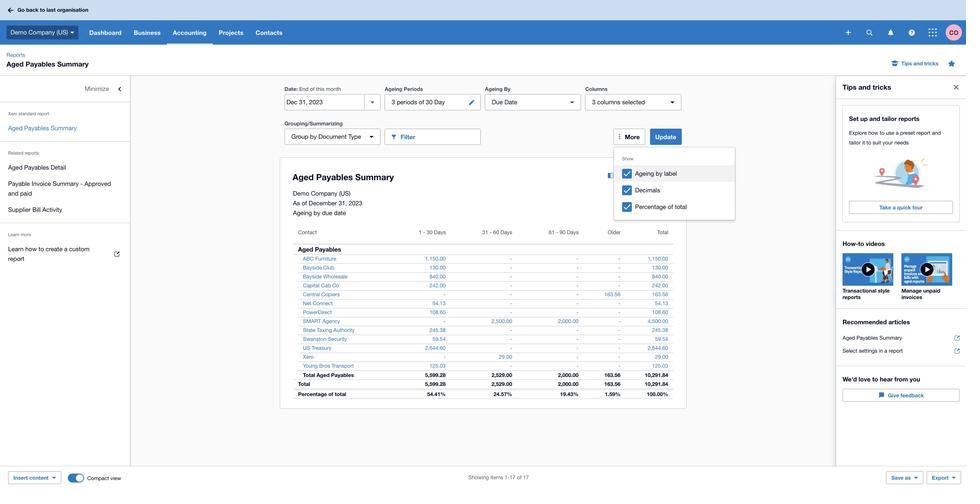 Task type: describe. For each thing, give the bounding box(es) containing it.
Report title field
[[291, 168, 589, 187]]

co
[[332, 283, 339, 289]]

periods
[[404, 86, 423, 92]]

and inside explore how to use a preset report and tailor it to suit your needs
[[932, 130, 941, 136]]

go back to last organisation link
[[5, 3, 93, 17]]

2 17 from the left
[[523, 475, 529, 481]]

central
[[303, 292, 320, 298]]

detail
[[51, 164, 66, 171]]

of inside report output element
[[328, 391, 333, 398]]

december
[[309, 200, 337, 207]]

ageing for ageing periods
[[385, 86, 402, 92]]

more
[[21, 232, 31, 237]]

days for 61 - 90 days
[[567, 230, 579, 236]]

1 - 30 days button
[[388, 225, 451, 244]]

1 245.38 link from the left
[[425, 327, 451, 335]]

2 130.00 from the left
[[652, 265, 668, 271]]

total aged payables
[[303, 372, 354, 379]]

tricks inside button
[[925, 60, 939, 67]]

total inside button
[[657, 230, 668, 236]]

tips inside button
[[902, 60, 912, 67]]

business
[[134, 29, 161, 36]]

31 - 60 days button
[[451, 225, 517, 244]]

wholesale
[[323, 274, 348, 280]]

percentage inside button
[[635, 204, 666, 210]]

to left "videos"
[[859, 240, 864, 247]]

group by document type
[[291, 133, 361, 140]]

showing
[[469, 475, 489, 481]]

bill
[[32, 206, 41, 213]]

connect
[[313, 301, 333, 307]]

learn more
[[8, 232, 31, 237]]

3 columns selected
[[592, 99, 645, 106]]

and right up
[[870, 115, 881, 122]]

articles
[[889, 318, 910, 326]]

2 108.60 from the left
[[652, 310, 668, 316]]

swanston
[[303, 336, 326, 342]]

dashboard link
[[83, 20, 128, 45]]

give feedback
[[888, 392, 924, 399]]

banner containing co
[[0, 0, 966, 45]]

payable
[[8, 180, 30, 187]]

2 54.13 link from the left
[[650, 300, 673, 308]]

ageing inside demo company (us) as of december 31, 2023 ageing by due date
[[293, 210, 312, 217]]

61
[[549, 230, 555, 236]]

100.00%
[[647, 391, 668, 398]]

take
[[880, 204, 892, 211]]

2 242.00 link from the left
[[647, 282, 673, 290]]

decimals button
[[614, 182, 735, 199]]

unpaid
[[924, 288, 941, 294]]

2,529.00 for total aged payables
[[492, 372, 512, 379]]

filter button
[[385, 129, 481, 145]]

payables down transport
[[331, 372, 354, 379]]

of inside button
[[419, 99, 424, 106]]

bayside wholesale
[[303, 274, 348, 280]]

1 1,150.00 link from the left
[[420, 255, 451, 263]]

in
[[879, 348, 883, 354]]

reorder columns
[[617, 172, 667, 180]]

preset
[[900, 130, 915, 136]]

2,529.00 for total
[[492, 381, 512, 388]]

aged payables summary for aged payables summary link to the top
[[8, 125, 77, 132]]

abc furniture link
[[293, 255, 341, 263]]

30 inside "button"
[[427, 230, 433, 236]]

projects
[[219, 29, 244, 36]]

group by document type button
[[285, 129, 381, 145]]

aged down bros
[[316, 372, 330, 379]]

1 108.60 from the left
[[430, 310, 446, 316]]

1 59.54 link from the left
[[428, 336, 451, 344]]

and up up
[[859, 83, 871, 91]]

total button
[[626, 225, 673, 244]]

10,291.84 for total
[[645, 381, 668, 388]]

items
[[491, 475, 503, 481]]

invoices
[[902, 294, 923, 301]]

quick
[[897, 204, 911, 211]]

0 vertical spatial date
[[285, 86, 296, 92]]

state taxing authority link
[[293, 327, 359, 335]]

2 59.54 link from the left
[[650, 336, 673, 344]]

31
[[482, 230, 488, 236]]

transactional style reports button
[[843, 253, 894, 301]]

60
[[493, 230, 499, 236]]

how-to videos
[[843, 240, 885, 247]]

1 54.13 link from the left
[[428, 300, 451, 308]]

security
[[328, 336, 347, 342]]

demo for demo company (us) as of december 31, 2023 ageing by due date
[[293, 190, 309, 197]]

save as
[[892, 475, 911, 481]]

a inside learn how to create a custom report
[[64, 246, 67, 253]]

report right in
[[889, 348, 903, 354]]

1 vertical spatial total
[[303, 372, 315, 379]]

style
[[878, 288, 890, 294]]

related
[[8, 151, 23, 156]]

2 245.38 link from the left
[[647, 327, 673, 335]]

3 periods of 30 day button
[[385, 94, 481, 110]]

2,500.00
[[492, 318, 512, 325]]

ageing for ageing by
[[485, 86, 503, 92]]

copiers
[[321, 292, 340, 298]]

840.00 for 1st 840.00 link from right
[[652, 274, 668, 280]]

245.38 for first 245.38 'link' from right
[[652, 327, 668, 334]]

tips and tricks inside button
[[902, 60, 939, 67]]

export button
[[927, 472, 962, 485]]

due
[[322, 210, 332, 217]]

2 2,644.60 link from the left
[[643, 344, 673, 353]]

select settings in a report link
[[843, 345, 960, 358]]

periods
[[397, 99, 417, 106]]

company for demo company (us) as of december 31, 2023 ageing by due date
[[311, 190, 337, 197]]

report inside explore how to use a preset report and tailor it to suit your needs
[[917, 130, 931, 136]]

242.00 for 1st the 242.00 link from the right
[[652, 283, 668, 289]]

summary inside reports aged payables summary
[[57, 60, 89, 68]]

due date
[[492, 99, 517, 106]]

payables up settings
[[857, 335, 878, 341]]

aged down related
[[8, 164, 22, 171]]

demo company (us)
[[11, 29, 68, 36]]

manage unpaid invoices button
[[902, 253, 953, 301]]

transactional
[[843, 288, 877, 294]]

abc
[[303, 256, 314, 262]]

payables inside 'aged payables detail' link
[[24, 164, 49, 171]]

manage unpaid invoices
[[902, 288, 941, 301]]

central copiers link
[[293, 291, 345, 299]]

1 17 from the left
[[510, 475, 516, 481]]

report inside learn how to create a custom report
[[8, 256, 24, 262]]

0 vertical spatial tailor
[[882, 115, 897, 122]]

(us) for demo company (us) as of december 31, 2023 ageing by due date
[[339, 190, 351, 197]]

ageing periods
[[385, 86, 423, 92]]

days for 31 - 60 days
[[500, 230, 512, 236]]

2 1,150.00 link from the left
[[643, 255, 673, 263]]

columns for 3
[[597, 99, 621, 106]]

125.03 for 1st 125.03 "link" from right
[[652, 363, 668, 369]]

co
[[950, 29, 959, 36]]

to for we'd love to hear from you
[[873, 376, 878, 383]]

of inside demo company (us) as of december 31, 2023 ageing by due date
[[302, 200, 307, 207]]

of inside button
[[668, 204, 673, 210]]

payable invoice summary - approved and paid link
[[0, 176, 130, 202]]

aged up select
[[843, 335, 855, 341]]

columns for reorder
[[642, 172, 667, 180]]

total inside report output element
[[335, 391, 346, 398]]

set
[[849, 115, 859, 122]]

dashboard
[[89, 29, 122, 36]]

10,291.84 for total aged payables
[[645, 372, 668, 379]]

powerdirect
[[303, 310, 332, 316]]

date
[[334, 210, 346, 217]]

recommended articles
[[843, 318, 910, 326]]

2,500.00 link
[[487, 318, 517, 326]]

insert content
[[13, 475, 49, 481]]

125.03 for second 125.03 "link" from the right
[[430, 363, 446, 369]]

a inside button
[[893, 204, 896, 211]]

aged down standard
[[8, 125, 22, 132]]

840.00 for 1st 840.00 link from left
[[430, 274, 446, 280]]

1 horizontal spatial svg image
[[929, 28, 937, 37]]

update
[[655, 133, 677, 141]]

remove from favorites image
[[944, 55, 960, 71]]

tips and tricks button
[[887, 57, 944, 70]]

give
[[888, 392, 899, 399]]

ageing by label
[[635, 170, 677, 177]]

insert
[[13, 475, 28, 481]]

1.59%
[[605, 391, 621, 398]]

demo company (us) as of december 31, 2023 ageing by due date
[[293, 190, 362, 217]]

by for ageing
[[656, 170, 663, 177]]

document
[[319, 133, 347, 140]]

contact button
[[293, 225, 388, 244]]

bayside for bayside wholesale
[[303, 274, 322, 280]]

reorder columns button
[[602, 168, 673, 184]]

go back to last organisation
[[17, 7, 88, 13]]



Task type: vqa. For each thing, say whether or not it's contained in the screenshot.
1st Expand report group image from the bottom
no



Task type: locate. For each thing, give the bounding box(es) containing it.
update button
[[650, 129, 682, 145]]

of left this
[[310, 86, 315, 92]]

1 vertical spatial how
[[25, 246, 37, 253]]

learn for learn more
[[8, 232, 19, 237]]

3 inside 3 periods of 30 day button
[[392, 99, 395, 106]]

demo down go
[[11, 29, 27, 36]]

840.00
[[430, 274, 446, 280], [652, 274, 668, 280]]

and inside button
[[914, 60, 923, 67]]

61 - 90 days
[[549, 230, 579, 236]]

0 horizontal spatial tricks
[[873, 83, 892, 91]]

31 - 60 days
[[482, 230, 512, 236]]

aged payables summary
[[8, 125, 77, 132], [843, 335, 902, 341]]

(us) inside demo company (us) as of december 31, 2023 ageing by due date
[[339, 190, 351, 197]]

2,000.00 for total aged payables
[[558, 372, 579, 379]]

to for explore how to use a preset report and tailor it to suit your needs
[[880, 130, 885, 136]]

approved
[[85, 180, 111, 187]]

0 horizontal spatial 2,644.60
[[425, 345, 446, 351]]

learn left "more" in the top of the page
[[8, 232, 19, 237]]

1 840.00 link from the left
[[425, 273, 451, 281]]

aged up abc
[[298, 246, 313, 253]]

select settings in a report
[[843, 348, 903, 354]]

31,
[[339, 200, 347, 207]]

xero down us
[[303, 354, 314, 360]]

2 59.54 from the left
[[655, 336, 668, 342]]

to left last
[[40, 7, 45, 13]]

xero left standard
[[8, 111, 17, 116]]

type
[[348, 133, 361, 140]]

of down decimals button at the top of the page
[[668, 204, 673, 210]]

tailor up use
[[882, 115, 897, 122]]

xero inside report output element
[[303, 354, 314, 360]]

percentage inside report output element
[[298, 391, 327, 398]]

summary inside payable invoice summary - approved and paid
[[53, 180, 79, 187]]

0 vertical spatial demo
[[11, 29, 27, 36]]

3 down columns
[[592, 99, 596, 106]]

1,150.00 down total button
[[648, 256, 668, 262]]

bayside club link
[[293, 264, 339, 272]]

to inside go back to last organisation link
[[40, 7, 45, 13]]

from
[[895, 376, 908, 383]]

- inside button
[[556, 230, 558, 236]]

1,150.00 down 1 - 30 days
[[425, 256, 446, 262]]

report output element
[[293, 225, 673, 399]]

days for 1 - 30 days
[[434, 230, 446, 236]]

contacts
[[256, 29, 283, 36]]

days right 90
[[567, 230, 579, 236]]

ageing by label button
[[614, 165, 735, 182]]

list of convenience dates image
[[365, 94, 381, 110]]

ageing up decimals
[[635, 170, 654, 177]]

reports
[[899, 115, 920, 122], [25, 151, 39, 156], [843, 294, 861, 301]]

2,000.00
[[558, 318, 579, 325], [558, 372, 579, 379], [558, 381, 579, 388]]

date left end
[[285, 86, 296, 92]]

2 54.13 from the left
[[655, 301, 668, 307]]

aged payables summary link down xero standard report
[[0, 120, 130, 136]]

1 horizontal spatial 242.00 link
[[647, 282, 673, 290]]

custom
[[69, 246, 89, 253]]

ageing inside button
[[635, 170, 654, 177]]

1 horizontal spatial 1,150.00 link
[[643, 255, 673, 263]]

1 130.00 from the left
[[430, 265, 446, 271]]

capital
[[303, 283, 319, 289]]

days
[[434, 230, 446, 236], [500, 230, 512, 236], [567, 230, 579, 236]]

2 days from the left
[[500, 230, 512, 236]]

bayside for bayside club
[[303, 265, 322, 271]]

1 horizontal spatial 840.00
[[652, 274, 668, 280]]

2 130.00 link from the left
[[647, 264, 673, 272]]

29.00 for first 29.00 'link' from left
[[499, 354, 512, 360]]

1 840.00 from the left
[[430, 274, 446, 280]]

1 125.03 link from the left
[[425, 362, 451, 370]]

0 vertical spatial total
[[675, 204, 687, 210]]

ageing down "as"
[[293, 210, 312, 217]]

(us) inside popup button
[[57, 29, 68, 36]]

percentage down decimals
[[635, 204, 666, 210]]

abc furniture
[[303, 256, 336, 262]]

report help panel close image
[[949, 79, 965, 95]]

how for learn
[[25, 246, 37, 253]]

1 horizontal spatial 130.00
[[652, 265, 668, 271]]

bayside up capital
[[303, 274, 322, 280]]

accounting button
[[167, 20, 213, 45]]

2 840.00 link from the left
[[647, 273, 673, 281]]

and
[[914, 60, 923, 67], [859, 83, 871, 91], [870, 115, 881, 122], [932, 130, 941, 136], [8, 190, 18, 197]]

(us) up 31,
[[339, 190, 351, 197]]

0 horizontal spatial 125.03 link
[[425, 362, 451, 370]]

Select end date field
[[285, 95, 365, 110]]

0 vertical spatial reports
[[899, 115, 920, 122]]

0 vertical spatial columns
[[597, 99, 621, 106]]

and down payable
[[8, 190, 18, 197]]

0 horizontal spatial tips and tricks
[[843, 83, 892, 91]]

tips and tricks left remove from favorites image
[[902, 60, 939, 67]]

to left use
[[880, 130, 885, 136]]

to left create
[[38, 246, 44, 253]]

0 horizontal spatial 245.38
[[430, 327, 446, 334]]

summary down 'aged payables detail' link
[[53, 180, 79, 187]]

1 days from the left
[[434, 230, 446, 236]]

1 1,150.00 from the left
[[425, 256, 446, 262]]

0 horizontal spatial 108.60
[[430, 310, 446, 316]]

summary down minimize "button"
[[51, 125, 77, 132]]

125.03 link up 54.41%
[[425, 362, 451, 370]]

list box containing ageing by label
[[614, 147, 735, 220]]

aged payables summary for the bottommost aged payables summary link
[[843, 335, 902, 341]]

17 right items
[[510, 475, 516, 481]]

payables up furniture
[[315, 246, 341, 253]]

and inside payable invoice summary - approved and paid
[[8, 190, 18, 197]]

1 horizontal spatial tricks
[[925, 60, 939, 67]]

how up suit
[[869, 130, 879, 136]]

1 horizontal spatial percentage of total
[[635, 204, 687, 210]]

1 29.00 link from the left
[[494, 353, 517, 362]]

reports inside transactional style reports
[[843, 294, 861, 301]]

of right 1-
[[517, 475, 522, 481]]

1 horizontal spatial 29.00 link
[[650, 353, 673, 362]]

1,150.00 for 2nd 1,150.00 'link' from the left
[[648, 256, 668, 262]]

1 vertical spatial xero
[[303, 354, 314, 360]]

1 242.00 from the left
[[430, 283, 446, 289]]

245.38 for second 245.38 'link' from the right
[[430, 327, 446, 334]]

0 vertical spatial percentage
[[635, 204, 666, 210]]

130.00 down 1 - 30 days
[[430, 265, 446, 271]]

2 vertical spatial 2,000.00
[[558, 381, 579, 388]]

reports up recommended
[[843, 294, 861, 301]]

2,644.60 link
[[420, 344, 451, 353], [643, 344, 673, 353]]

1 horizontal spatial 125.03
[[652, 363, 668, 369]]

columns inside button
[[642, 172, 667, 180]]

1 vertical spatial total
[[335, 391, 346, 398]]

30
[[426, 99, 433, 106], [427, 230, 433, 236]]

1 horizontal spatial tips
[[902, 60, 912, 67]]

company up december
[[311, 190, 337, 197]]

and right preset
[[932, 130, 941, 136]]

older button
[[584, 225, 626, 244]]

29.00 down "4,500.00" link at the bottom of page
[[655, 354, 668, 360]]

1 245.38 from the left
[[430, 327, 446, 334]]

54.13 for second 54.13 link from right
[[433, 301, 446, 307]]

0 vertical spatial company
[[29, 29, 55, 36]]

2 242.00 from the left
[[652, 283, 668, 289]]

more button
[[614, 129, 645, 145]]

1 2,529.00 from the top
[[492, 372, 512, 379]]

percentage of total button
[[614, 199, 735, 215]]

242.00 for 1st the 242.00 link
[[430, 283, 446, 289]]

days inside button
[[567, 230, 579, 236]]

payables
[[26, 60, 55, 68], [24, 125, 49, 132], [24, 164, 49, 171], [315, 246, 341, 253], [857, 335, 878, 341], [331, 372, 354, 379]]

2 horizontal spatial reports
[[899, 115, 920, 122]]

1 125.03 from the left
[[430, 363, 446, 369]]

needs
[[895, 140, 909, 146]]

0 horizontal spatial 2,644.60 link
[[420, 344, 451, 353]]

by left "label"
[[656, 170, 663, 177]]

2 840.00 from the left
[[652, 274, 668, 280]]

svg image inside go back to last organisation link
[[8, 8, 13, 13]]

125.03 link up 100.00%
[[647, 362, 673, 370]]

5,599.28 for total aged payables
[[425, 372, 446, 379]]

by inside the ageing by label button
[[656, 170, 663, 177]]

163.56 link
[[600, 291, 626, 299], [647, 291, 673, 299]]

- inside payable invoice summary - approved and paid
[[80, 180, 83, 187]]

0 horizontal spatial 59.54 link
[[428, 336, 451, 344]]

days right 60
[[500, 230, 512, 236]]

reports up preset
[[899, 115, 920, 122]]

130.00 down total button
[[652, 265, 668, 271]]

columns down columns
[[597, 99, 621, 106]]

selected
[[622, 99, 645, 106]]

percentage of total inside button
[[635, 204, 687, 210]]

total down total aged payables at the bottom of page
[[335, 391, 346, 398]]

of right "as"
[[302, 200, 307, 207]]

how down "more" in the top of the page
[[25, 246, 37, 253]]

2 2,000.00 from the top
[[558, 372, 579, 379]]

1 horizontal spatial 245.38
[[652, 327, 668, 334]]

a right take
[[893, 204, 896, 211]]

columns up decimals
[[642, 172, 667, 180]]

1 horizontal spatial 54.13 link
[[650, 300, 673, 308]]

capital cab co link
[[293, 282, 344, 290]]

2 2,644.60 from the left
[[648, 345, 668, 351]]

2 vertical spatial total
[[298, 381, 310, 388]]

1 vertical spatial tips and tricks
[[843, 83, 892, 91]]

1 horizontal spatial 130.00 link
[[647, 264, 673, 272]]

3 for 3 periods of 30 day
[[392, 99, 395, 106]]

1 2,644.60 link from the left
[[420, 344, 451, 353]]

ageing for ageing by label
[[635, 170, 654, 177]]

2 bayside from the top
[[303, 274, 322, 280]]

1 vertical spatial 5,599.28
[[425, 381, 446, 388]]

29.00 down 2,500.00 link
[[499, 354, 512, 360]]

payables up "invoice"
[[24, 164, 49, 171]]

54.13 for 2nd 54.13 link from left
[[655, 301, 668, 307]]

0 horizontal spatial 130.00
[[430, 265, 446, 271]]

0 horizontal spatial 1,150.00 link
[[420, 255, 451, 263]]

report right standard
[[37, 111, 49, 116]]

demo inside demo company (us) as of december 31, 2023 ageing by due date
[[293, 190, 309, 197]]

2 1,150.00 from the left
[[648, 256, 668, 262]]

by
[[310, 133, 317, 140], [656, 170, 663, 177], [314, 210, 320, 217]]

5,599.28
[[425, 372, 446, 379], [425, 381, 446, 388]]

1-
[[505, 475, 510, 481]]

1 vertical spatial learn
[[8, 246, 24, 253]]

0 vertical spatial learn
[[8, 232, 19, 237]]

1 horizontal spatial (us)
[[339, 190, 351, 197]]

1 10,291.84 from the top
[[645, 372, 668, 379]]

to for go back to last organisation
[[40, 7, 45, 13]]

xero for xero standard report
[[8, 111, 17, 116]]

tricks up set up and tailor reports
[[873, 83, 892, 91]]

1 learn from the top
[[8, 232, 19, 237]]

state
[[303, 327, 315, 334]]

summary for the bottommost aged payables summary link
[[880, 335, 902, 341]]

company down go back to last organisation link
[[29, 29, 55, 36]]

1 horizontal spatial 1,150.00
[[648, 256, 668, 262]]

to for learn how to create a custom report
[[38, 246, 44, 253]]

xero for xero
[[303, 354, 314, 360]]

1 horizontal spatial xero
[[303, 354, 314, 360]]

1 242.00 link from the left
[[425, 282, 451, 290]]

2 29.00 from the left
[[655, 354, 668, 360]]

0 horizontal spatial 108.60 link
[[425, 309, 451, 317]]

0 vertical spatial 2,529.00
[[492, 372, 512, 379]]

2 10,291.84 from the top
[[645, 381, 668, 388]]

xero link
[[293, 353, 318, 362]]

reorder
[[617, 172, 640, 180]]

1 bayside from the top
[[303, 265, 322, 271]]

by inside the group by document type popup button
[[310, 133, 317, 140]]

compact view
[[87, 475, 121, 482]]

label
[[664, 170, 677, 177]]

2 245.38 from the left
[[652, 327, 668, 334]]

by for group
[[310, 133, 317, 140]]

how for explore
[[869, 130, 879, 136]]

1 108.60 link from the left
[[425, 309, 451, 317]]

club
[[323, 265, 334, 271]]

tips and tricks up up
[[843, 83, 892, 91]]

contacts button
[[250, 20, 289, 45]]

1,150.00 for second 1,150.00 'link' from the right
[[425, 256, 446, 262]]

tailor inside explore how to use a preset report and tailor it to suit your needs
[[849, 140, 861, 146]]

1 horizontal spatial aged payables summary
[[843, 335, 902, 341]]

aged payables summary down xero standard report
[[8, 125, 77, 132]]

to inside learn how to create a custom report
[[38, 246, 44, 253]]

2 5,599.28 from the top
[[425, 381, 446, 388]]

summary for aged payables summary link to the top
[[51, 125, 77, 132]]

1 vertical spatial 10,291.84
[[645, 381, 668, 388]]

30 right 1
[[427, 230, 433, 236]]

demo
[[11, 29, 27, 36], [293, 190, 309, 197]]

decimals
[[635, 187, 660, 194]]

2 163.56 link from the left
[[647, 291, 673, 299]]

0 vertical spatial tricks
[[925, 60, 939, 67]]

and left remove from favorites image
[[914, 60, 923, 67]]

reports
[[6, 52, 25, 58]]

company inside demo company (us) as of december 31, 2023 ageing by due date
[[311, 190, 337, 197]]

how inside learn how to create a custom report
[[25, 246, 37, 253]]

2 learn from the top
[[8, 246, 24, 253]]

1 vertical spatial reports
[[25, 151, 39, 156]]

0 horizontal spatial 840.00 link
[[425, 273, 451, 281]]

0 vertical spatial total
[[657, 230, 668, 236]]

2 125.03 from the left
[[652, 363, 668, 369]]

1 2,000.00 from the top
[[558, 318, 579, 325]]

1 vertical spatial aged payables summary
[[843, 335, 902, 341]]

0 horizontal spatial tips
[[843, 83, 857, 91]]

percentage of total inside report output element
[[298, 391, 346, 398]]

0 vertical spatial 5,599.28
[[425, 372, 446, 379]]

tricks left remove from favorites image
[[925, 60, 939, 67]]

29.00 link
[[494, 353, 517, 362], [650, 353, 673, 362]]

29.00
[[499, 354, 512, 360], [655, 354, 668, 360]]

1 vertical spatial percentage
[[298, 391, 327, 398]]

company inside popup button
[[29, 29, 55, 36]]

90
[[560, 230, 565, 236]]

young bros transport
[[303, 363, 354, 369]]

swanston security
[[303, 336, 347, 342]]

1 horizontal spatial demo
[[293, 190, 309, 197]]

svg image
[[8, 8, 13, 13], [867, 29, 873, 36], [888, 29, 893, 36], [909, 29, 915, 36], [70, 32, 74, 34]]

date inside popup button
[[505, 99, 517, 106]]

1 3 from the left
[[392, 99, 395, 106]]

29.00 link down 2,500.00 link
[[494, 353, 517, 362]]

0 horizontal spatial 130.00 link
[[425, 264, 451, 272]]

group
[[614, 147, 735, 220]]

2,644.60 for first 2,644.60 link from the left
[[425, 345, 446, 351]]

list box
[[614, 147, 735, 220]]

3 left periods
[[392, 99, 395, 106]]

up
[[861, 115, 868, 122]]

1 vertical spatial (us)
[[339, 190, 351, 197]]

net connect link
[[293, 300, 338, 308]]

30 left day
[[426, 99, 433, 106]]

central copiers
[[303, 292, 340, 298]]

as
[[293, 200, 300, 207]]

2023
[[349, 200, 362, 207]]

1 horizontal spatial percentage
[[635, 204, 666, 210]]

2,644.60 for 1st 2,644.60 link from the right
[[648, 345, 668, 351]]

0 vertical spatial (us)
[[57, 29, 68, 36]]

0 horizontal spatial 242.00
[[430, 283, 446, 289]]

percentage of total down total aged payables at the bottom of page
[[298, 391, 346, 398]]

19.43%
[[560, 391, 579, 398]]

1 horizontal spatial how
[[869, 130, 879, 136]]

2 2,529.00 from the top
[[492, 381, 512, 388]]

learn inside learn how to create a custom report
[[8, 246, 24, 253]]

2,000.00 for total
[[558, 381, 579, 388]]

report
[[37, 111, 49, 116], [917, 130, 931, 136], [8, 256, 24, 262], [889, 348, 903, 354]]

0 horizontal spatial columns
[[597, 99, 621, 106]]

1 horizontal spatial 245.38 link
[[647, 327, 673, 335]]

17 right 1-
[[523, 475, 529, 481]]

0 horizontal spatial percentage
[[298, 391, 327, 398]]

0 vertical spatial bayside
[[303, 265, 322, 271]]

group containing ageing by label
[[614, 147, 735, 220]]

company for demo company (us)
[[29, 29, 55, 36]]

aged payables detail link
[[0, 160, 130, 176]]

1 vertical spatial 2,529.00
[[492, 381, 512, 388]]

banner
[[0, 0, 966, 45]]

ageing left by
[[485, 86, 503, 92]]

5,599.28 for total
[[425, 381, 446, 388]]

percentage of total down decimals
[[635, 204, 687, 210]]

demo inside popup button
[[11, 29, 27, 36]]

of down total aged payables at the bottom of page
[[328, 391, 333, 398]]

aged payables summary link down "articles"
[[843, 332, 960, 345]]

1 vertical spatial tailor
[[849, 140, 861, 146]]

(us) for demo company (us)
[[57, 29, 68, 36]]

1 vertical spatial tricks
[[873, 83, 892, 91]]

1 vertical spatial by
[[656, 170, 663, 177]]

1 horizontal spatial columns
[[642, 172, 667, 180]]

1,150.00 link down 1 - 30 days
[[420, 255, 451, 263]]

a inside explore how to use a preset report and tailor it to suit your needs
[[896, 130, 899, 136]]

0 horizontal spatial 125.03
[[430, 363, 446, 369]]

0 horizontal spatial 1,150.00
[[425, 256, 446, 262]]

0 vertical spatial aged payables summary link
[[0, 120, 130, 136]]

0 horizontal spatial 242.00 link
[[425, 282, 451, 290]]

3 for 3 columns selected
[[592, 99, 596, 106]]

0 horizontal spatial 245.38 link
[[425, 327, 451, 335]]

1 5,599.28 from the top
[[425, 372, 446, 379]]

aged payables summary up select settings in a report
[[843, 335, 902, 341]]

0 horizontal spatial 29.00 link
[[494, 353, 517, 362]]

how inside explore how to use a preset report and tailor it to suit your needs
[[869, 130, 879, 136]]

1 vertical spatial tips
[[843, 83, 857, 91]]

2 29.00 link from the left
[[650, 353, 673, 362]]

supplier bill activity link
[[0, 202, 130, 218]]

svg image
[[929, 28, 937, 37], [846, 30, 851, 35]]

1 163.56 link from the left
[[600, 291, 626, 299]]

payables down xero standard report
[[24, 125, 49, 132]]

total down decimals button at the top of the page
[[675, 204, 687, 210]]

0 horizontal spatial 54.13 link
[[428, 300, 451, 308]]

view
[[110, 475, 121, 482]]

3 2,000.00 from the top
[[558, 381, 579, 388]]

explore
[[849, 130, 867, 136]]

reports up aged payables detail
[[25, 151, 39, 156]]

report down learn more
[[8, 256, 24, 262]]

state taxing authority
[[303, 327, 355, 334]]

organisation
[[57, 7, 88, 13]]

1 horizontal spatial 108.60
[[652, 310, 668, 316]]

29.00 for second 29.00 'link'
[[655, 354, 668, 360]]

2 108.60 link from the left
[[647, 309, 673, 317]]

0 vertical spatial tips and tricks
[[902, 60, 939, 67]]

(us) down go back to last organisation
[[57, 29, 68, 36]]

0 vertical spatial tips
[[902, 60, 912, 67]]

2 125.03 link from the left
[[647, 362, 673, 370]]

1 horizontal spatial 59.54
[[655, 336, 668, 342]]

related reports
[[8, 151, 39, 156]]

summary for payable invoice summary - approved and paid link
[[53, 180, 79, 187]]

to right the love
[[873, 376, 878, 383]]

recommended
[[843, 318, 887, 326]]

1 2,644.60 from the left
[[425, 345, 446, 351]]

1,150.00 link down total button
[[643, 255, 673, 263]]

by inside demo company (us) as of december 31, 2023 ageing by due date
[[314, 210, 320, 217]]

1 horizontal spatial days
[[500, 230, 512, 236]]

ageing up periods
[[385, 86, 402, 92]]

0 horizontal spatial svg image
[[846, 30, 851, 35]]

1 vertical spatial percentage of total
[[298, 391, 346, 398]]

1 horizontal spatial total
[[675, 204, 687, 210]]

by left due
[[314, 210, 320, 217]]

total inside button
[[675, 204, 687, 210]]

1 vertical spatial 2,000.00
[[558, 372, 579, 379]]

due
[[492, 99, 503, 106]]

130.00 link
[[425, 264, 451, 272], [647, 264, 673, 272]]

aged payables detail
[[8, 164, 66, 171]]

1 29.00 from the left
[[499, 354, 512, 360]]

tailor left it
[[849, 140, 861, 146]]

1 54.13 from the left
[[433, 301, 446, 307]]

payables inside reports aged payables summary
[[26, 60, 55, 68]]

a right in
[[885, 348, 888, 354]]

1 vertical spatial company
[[311, 190, 337, 197]]

summary up minimize "button"
[[57, 60, 89, 68]]

summary up in
[[880, 335, 902, 341]]

of right periods
[[419, 99, 424, 106]]

0 vertical spatial how
[[869, 130, 879, 136]]

aged down reports link
[[6, 60, 24, 68]]

young bros transport link
[[293, 362, 359, 370]]

29.00 link down "4,500.00" link at the bottom of page
[[650, 353, 673, 362]]

svg image inside demo company (us) popup button
[[70, 32, 74, 34]]

2 3 from the left
[[592, 99, 596, 106]]

(us)
[[57, 29, 68, 36], [339, 190, 351, 197]]

showing items 1-17 of 17
[[469, 475, 529, 481]]

1 59.54 from the left
[[433, 336, 446, 342]]

1 vertical spatial aged payables summary link
[[843, 332, 960, 345]]

54.41%
[[427, 391, 446, 398]]

1 horizontal spatial 54.13
[[655, 301, 668, 307]]

3 days from the left
[[567, 230, 579, 236]]

2 horizontal spatial days
[[567, 230, 579, 236]]

last
[[47, 7, 56, 13]]

1 vertical spatial bayside
[[303, 274, 322, 280]]

30 inside button
[[426, 99, 433, 106]]

1 vertical spatial date
[[505, 99, 517, 106]]

bayside down abc
[[303, 265, 322, 271]]

aged inside reports aged payables summary
[[6, 60, 24, 68]]

of inside date : end of this month
[[310, 86, 315, 92]]

1 vertical spatial 30
[[427, 230, 433, 236]]

to right it
[[867, 140, 872, 146]]

125.03 up 54.41%
[[430, 363, 446, 369]]

demo for demo company (us)
[[11, 29, 27, 36]]

transport
[[331, 363, 354, 369]]

business button
[[128, 20, 167, 45]]

1 horizontal spatial 108.60 link
[[647, 309, 673, 317]]

130.00 link down 1 - 30 days
[[425, 264, 451, 272]]

aged payables summary link
[[0, 120, 130, 136], [843, 332, 960, 345]]

1 130.00 link from the left
[[425, 264, 451, 272]]

1 horizontal spatial 3
[[592, 99, 596, 106]]

125.03 up 100.00%
[[652, 363, 668, 369]]

61 - 90 days button
[[517, 225, 584, 244]]

0 vertical spatial 30
[[426, 99, 433, 106]]

we'd
[[843, 376, 857, 383]]

learn down learn more
[[8, 246, 24, 253]]

date right due
[[505, 99, 517, 106]]

by
[[504, 86, 511, 92]]

explore how to use a preset report and tailor it to suit your needs
[[849, 130, 941, 146]]

supplier bill activity
[[8, 206, 62, 213]]

learn for learn how to create a custom report
[[8, 246, 24, 253]]

0 vertical spatial percentage of total
[[635, 204, 687, 210]]



